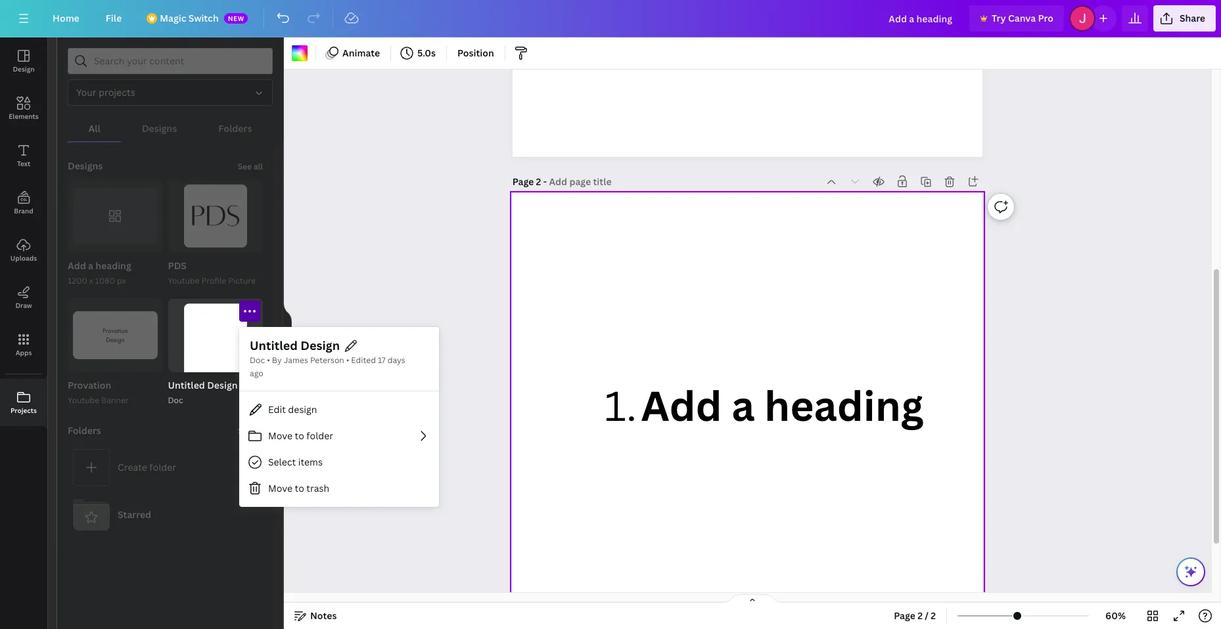 Task type: describe. For each thing, give the bounding box(es) containing it.
add for add a heading
[[641, 378, 722, 433]]

1080
[[95, 276, 115, 287]]

home link
[[42, 5, 90, 32]]

draw
[[15, 301, 32, 310]]

a for add a heading
[[732, 378, 755, 433]]

provation
[[68, 379, 111, 392]]

move to trash
[[268, 482, 329, 495]]

projects
[[11, 406, 37, 415]]

share
[[1180, 12, 1206, 24]]

/
[[925, 610, 929, 623]]

5.0s
[[418, 47, 436, 59]]

starred
[[118, 509, 151, 521]]

provation group
[[68, 299, 163, 407]]

apps
[[16, 348, 32, 358]]

main menu bar
[[0, 0, 1221, 37]]

0 horizontal spatial designs
[[68, 160, 103, 172]]

all button
[[68, 116, 121, 141]]

design
[[288, 404, 317, 416]]

brand button
[[0, 179, 47, 227]]

move for move to folder
[[268, 430, 293, 442]]

17
[[378, 355, 386, 366]]

designs button
[[121, 116, 198, 141]]

notes
[[310, 610, 337, 623]]

folder inside "button"
[[306, 430, 333, 442]]

x
[[89, 276, 93, 287]]

untitled design button
[[250, 338, 340, 354]]

untitled design group
[[168, 299, 263, 407]]

share button
[[1154, 5, 1216, 32]]

draw button
[[0, 274, 47, 321]]

trash
[[306, 482, 329, 495]]

picture
[[228, 276, 256, 287]]

all
[[88, 122, 100, 135]]

show pages image
[[721, 594, 784, 605]]

page 2 / 2
[[894, 610, 936, 623]]

2 for /
[[918, 610, 923, 623]]

edited
[[351, 355, 376, 366]]

james
[[284, 355, 308, 366]]

folder inside button
[[149, 461, 176, 474]]

notes button
[[289, 606, 342, 627]]

a for add a heading 1200 x 1080 px
[[88, 260, 93, 272]]

2 for -
[[536, 176, 541, 188]]

Design title text field
[[878, 5, 964, 32]]

move to folder
[[268, 430, 333, 442]]

youtube for provation
[[68, 395, 99, 406]]

edit design button
[[239, 397, 439, 423]]

by james peterson
[[272, 355, 344, 366]]

to for trash
[[295, 482, 304, 495]]

try canva pro button
[[970, 5, 1064, 32]]

animate button
[[321, 43, 385, 64]]

all for folders
[[254, 426, 263, 437]]

pds youtube profile picture
[[168, 260, 256, 287]]

uploads
[[10, 254, 37, 263]]

5.0s button
[[396, 43, 441, 64]]

create
[[118, 461, 147, 474]]

see all button for designs
[[236, 153, 264, 179]]

profile
[[202, 276, 226, 287]]

file button
[[95, 5, 132, 32]]

text button
[[0, 132, 47, 179]]

magic
[[160, 12, 186, 24]]

magic switch
[[160, 12, 219, 24]]

elements button
[[0, 85, 47, 132]]

add a heading group
[[68, 179, 163, 288]]

all for designs
[[254, 161, 263, 172]]

heading for add a heading
[[764, 378, 924, 433]]

-
[[543, 176, 547, 188]]

text
[[17, 159, 30, 168]]

60% button
[[1095, 606, 1137, 627]]

by
[[272, 355, 282, 366]]

canva
[[1008, 12, 1036, 24]]

2 horizontal spatial 2
[[931, 610, 936, 623]]

1200
[[68, 276, 87, 287]]

pro
[[1038, 12, 1054, 24]]

untitled design doc
[[168, 379, 238, 406]]

designs inside designs button
[[142, 122, 177, 135]]

see all for folders
[[238, 426, 263, 437]]

edit design
[[268, 404, 317, 416]]

design inside side panel tab list
[[13, 64, 35, 74]]

new
[[228, 14, 244, 23]]

folders button
[[198, 116, 273, 141]]

design for untitled design doc
[[207, 379, 238, 392]]

try canva pro
[[992, 12, 1054, 24]]



Task type: vqa. For each thing, say whether or not it's contained in the screenshot.
the Productivity
no



Task type: locate. For each thing, give the bounding box(es) containing it.
1 see all button from the top
[[236, 153, 264, 179]]

1 vertical spatial page
[[894, 610, 916, 623]]

see all button left move to folder
[[236, 418, 264, 444]]

1 vertical spatial design
[[301, 338, 340, 354]]

add inside add a heading 1200 x 1080 px
[[68, 260, 86, 272]]

see all left move to folder
[[238, 426, 263, 437]]

0 vertical spatial youtube
[[168, 276, 200, 287]]

doc right banner
[[168, 395, 183, 406]]

select items
[[268, 456, 323, 469]]

2 see all button from the top
[[236, 418, 264, 444]]

1 vertical spatial to
[[295, 482, 304, 495]]

doc up the ago
[[250, 355, 265, 366]]

select items button
[[239, 450, 439, 476]]

1 vertical spatial see
[[238, 426, 252, 437]]

untitled inside untitled design doc
[[168, 379, 205, 392]]

items
[[298, 456, 323, 469]]

to inside "button"
[[295, 430, 304, 442]]

pds
[[168, 260, 187, 272]]

1 vertical spatial see all button
[[236, 418, 264, 444]]

edit
[[268, 404, 286, 416]]

see all down folders button
[[238, 161, 263, 172]]

page 2 / 2 button
[[889, 606, 941, 627]]

0 horizontal spatial untitled
[[168, 379, 205, 392]]

doc
[[250, 355, 265, 366], [168, 395, 183, 406]]

apps button
[[0, 321, 47, 369]]

canva assistant image
[[1183, 565, 1199, 580]]

pds group
[[168, 179, 263, 288]]

0 vertical spatial folders
[[218, 122, 252, 135]]

design for untitled design
[[301, 338, 340, 354]]

youtube down provation
[[68, 395, 99, 406]]

edited 17 days ago
[[250, 355, 405, 379]]

0 vertical spatial see all
[[238, 161, 263, 172]]

youtube for pds
[[168, 276, 200, 287]]

1 horizontal spatial untitled
[[250, 338, 298, 354]]

a
[[88, 260, 93, 272], [732, 378, 755, 433]]

1 horizontal spatial folders
[[218, 122, 252, 135]]

see left move to folder
[[238, 426, 252, 437]]

Search your content search field
[[94, 49, 264, 74]]

designs right all
[[142, 122, 177, 135]]

projects button
[[0, 379, 47, 427]]

1 horizontal spatial design
[[207, 379, 238, 392]]

1 vertical spatial heading
[[764, 378, 924, 433]]

page
[[513, 176, 534, 188], [894, 610, 916, 623]]

a inside add a heading 1200 x 1080 px
[[88, 260, 93, 272]]

0 horizontal spatial heading
[[95, 260, 131, 272]]

0 vertical spatial folder
[[306, 430, 333, 442]]

1 horizontal spatial designs
[[142, 122, 177, 135]]

1 move from the top
[[268, 430, 293, 442]]

to for folder
[[295, 430, 304, 442]]

to inside button
[[295, 482, 304, 495]]

2 right /
[[931, 610, 936, 623]]

1 horizontal spatial 2
[[918, 610, 923, 623]]

brand
[[14, 206, 33, 216]]

try
[[992, 12, 1006, 24]]

px
[[117, 276, 126, 287]]

side panel tab list
[[0, 37, 47, 427]]

all
[[254, 161, 263, 172], [254, 426, 263, 437]]

banner
[[101, 395, 129, 406]]

2
[[536, 176, 541, 188], [918, 610, 923, 623], [931, 610, 936, 623]]

move for move to trash
[[268, 482, 293, 495]]

untitled design
[[250, 338, 340, 354]]

move to folder button
[[239, 423, 439, 450]]

1 vertical spatial untitled
[[168, 379, 205, 392]]

untitled inside button
[[250, 338, 298, 354]]

move up 'select'
[[268, 430, 293, 442]]

1 vertical spatial all
[[254, 426, 263, 437]]

move inside move to folder "button"
[[268, 430, 293, 442]]

move down 'select'
[[268, 482, 293, 495]]

1 horizontal spatial folder
[[306, 430, 333, 442]]

page for page 2 / 2
[[894, 610, 916, 623]]

create folder
[[118, 461, 176, 474]]

days
[[388, 355, 405, 366]]

0 vertical spatial untitled
[[250, 338, 298, 354]]

design inside untitled design doc
[[207, 379, 238, 392]]

1 to from the top
[[295, 430, 304, 442]]

1 vertical spatial youtube
[[68, 395, 99, 406]]

1 vertical spatial see all
[[238, 426, 263, 437]]

heading for add a heading 1200 x 1080 px
[[95, 260, 131, 272]]

see all button for folders
[[236, 418, 264, 444]]

elements
[[9, 112, 39, 121]]

add a heading 1200 x 1080 px
[[68, 260, 131, 287]]

0 horizontal spatial folders
[[68, 425, 101, 437]]

0 horizontal spatial a
[[88, 260, 93, 272]]

2 left /
[[918, 610, 923, 623]]

see all button down folders button
[[236, 153, 264, 179]]

peterson
[[310, 355, 344, 366]]

0 vertical spatial see
[[238, 161, 252, 172]]

page inside button
[[894, 610, 916, 623]]

youtube
[[168, 276, 200, 287], [68, 395, 99, 406]]

2 move from the top
[[268, 482, 293, 495]]

animate
[[342, 47, 380, 59]]

folder up items
[[306, 430, 333, 442]]

0 vertical spatial designs
[[142, 122, 177, 135]]

home
[[53, 12, 79, 24]]

60%
[[1106, 610, 1126, 623]]

0 horizontal spatial doc
[[168, 395, 183, 406]]

design up "elements" button
[[13, 64, 35, 74]]

1 horizontal spatial youtube
[[168, 276, 200, 287]]

folder
[[306, 430, 333, 442], [149, 461, 176, 474]]

heading inside add a heading 1200 x 1080 px
[[95, 260, 131, 272]]

uploads button
[[0, 227, 47, 274]]

page left /
[[894, 610, 916, 623]]

design button
[[0, 37, 47, 85]]

to down design
[[295, 430, 304, 442]]

switch
[[189, 12, 219, 24]]

move
[[268, 430, 293, 442], [268, 482, 293, 495]]

0 vertical spatial doc
[[250, 355, 265, 366]]

0 vertical spatial move
[[268, 430, 293, 442]]

Page title text field
[[549, 176, 613, 189]]

0 horizontal spatial folder
[[149, 461, 176, 474]]

move inside move to trash button
[[268, 482, 293, 495]]

1 vertical spatial designs
[[68, 160, 103, 172]]

1 horizontal spatial heading
[[764, 378, 924, 433]]

0 horizontal spatial design
[[13, 64, 35, 74]]

#ffffff image
[[292, 45, 308, 61]]

designs down "all" button
[[68, 160, 103, 172]]

1 horizontal spatial page
[[894, 610, 916, 623]]

youtube down "pds"
[[168, 276, 200, 287]]

group
[[168, 299, 263, 394]]

page left -
[[513, 176, 534, 188]]

folders inside button
[[218, 122, 252, 135]]

add for add a heading 1200 x 1080 px
[[68, 260, 86, 272]]

design
[[13, 64, 35, 74], [301, 338, 340, 354], [207, 379, 238, 392]]

0 vertical spatial heading
[[95, 260, 131, 272]]

see
[[238, 161, 252, 172], [238, 426, 252, 437]]

2 see from the top
[[238, 426, 252, 437]]

1 vertical spatial move
[[268, 482, 293, 495]]

1 horizontal spatial add
[[641, 378, 722, 433]]

1 horizontal spatial doc
[[250, 355, 265, 366]]

0 vertical spatial to
[[295, 430, 304, 442]]

to
[[295, 430, 304, 442], [295, 482, 304, 495]]

add a heading
[[641, 378, 924, 433]]

1 vertical spatial a
[[732, 378, 755, 433]]

1 vertical spatial add
[[641, 378, 722, 433]]

doc inside untitled design doc
[[168, 395, 183, 406]]

youtube inside provation youtube banner
[[68, 395, 99, 406]]

all left move to folder
[[254, 426, 263, 437]]

ago
[[250, 368, 263, 379]]

folder right create
[[149, 461, 176, 474]]

1 see from the top
[[238, 161, 252, 172]]

untitled for untitled design doc
[[168, 379, 205, 392]]

add
[[68, 260, 86, 272], [641, 378, 722, 433]]

0 horizontal spatial page
[[513, 176, 534, 188]]

1 vertical spatial doc
[[168, 395, 183, 406]]

see for folders
[[238, 426, 252, 437]]

0 horizontal spatial youtube
[[68, 395, 99, 406]]

select
[[268, 456, 296, 469]]

position
[[458, 47, 494, 59]]

0 vertical spatial all
[[254, 161, 263, 172]]

file
[[106, 12, 122, 24]]

untitled
[[250, 338, 298, 354], [168, 379, 205, 392]]

0 horizontal spatial 2
[[536, 176, 541, 188]]

see all button
[[236, 153, 264, 179], [236, 418, 264, 444]]

2 see all from the top
[[238, 426, 263, 437]]

1 vertical spatial folders
[[68, 425, 101, 437]]

1 vertical spatial folder
[[149, 461, 176, 474]]

design left the ago
[[207, 379, 238, 392]]

starred button
[[68, 492, 263, 539]]

folders
[[218, 122, 252, 135], [68, 425, 101, 437]]

page 2 -
[[513, 176, 549, 188]]

see for designs
[[238, 161, 252, 172]]

designs
[[142, 122, 177, 135], [68, 160, 103, 172]]

page for page 2 -
[[513, 176, 534, 188]]

2 all from the top
[[254, 426, 263, 437]]

0 vertical spatial add
[[68, 260, 86, 272]]

1 horizontal spatial a
[[732, 378, 755, 433]]

1 see all from the top
[[238, 161, 263, 172]]

hide image
[[283, 302, 292, 365]]

position button
[[452, 43, 499, 64]]

untitled for untitled design
[[250, 338, 298, 354]]

2 vertical spatial design
[[207, 379, 238, 392]]

heading
[[95, 260, 131, 272], [764, 378, 924, 433]]

all down folders button
[[254, 161, 263, 172]]

create folder button
[[68, 444, 263, 492]]

0 vertical spatial see all button
[[236, 153, 264, 179]]

0 horizontal spatial add
[[68, 260, 86, 272]]

youtube inside pds youtube profile picture
[[168, 276, 200, 287]]

0 vertical spatial page
[[513, 176, 534, 188]]

move to trash button
[[239, 476, 439, 502]]

design up peterson on the left bottom of page
[[301, 338, 340, 354]]

2 left -
[[536, 176, 541, 188]]

1 all from the top
[[254, 161, 263, 172]]

to left trash
[[295, 482, 304, 495]]

see all for designs
[[238, 161, 263, 172]]

see down folders button
[[238, 161, 252, 172]]

2 horizontal spatial design
[[301, 338, 340, 354]]

2 to from the top
[[295, 482, 304, 495]]

provation youtube banner
[[68, 379, 129, 406]]

0 vertical spatial design
[[13, 64, 35, 74]]

0 vertical spatial a
[[88, 260, 93, 272]]



